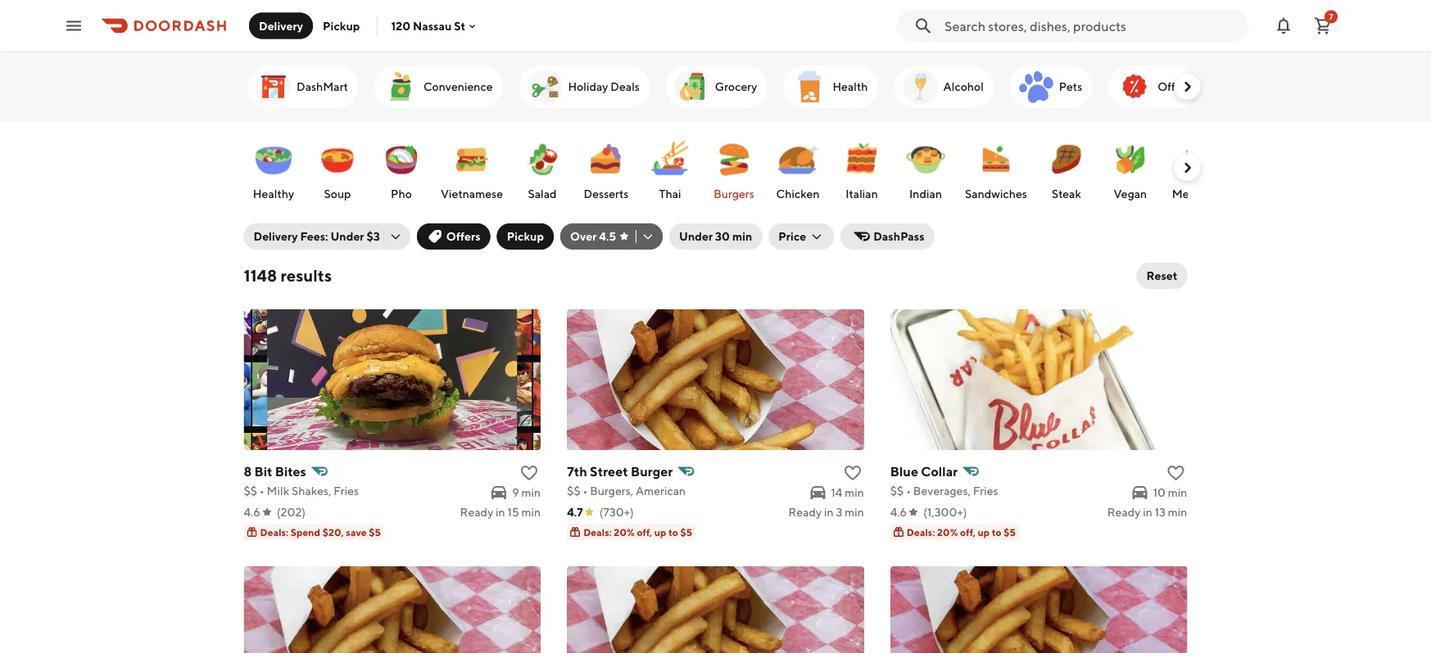 Task type: vqa. For each thing, say whether or not it's contained in the screenshot.


Task type: describe. For each thing, give the bounding box(es) containing it.
off, for collar
[[960, 527, 976, 538]]

thai
[[659, 187, 681, 201]]

120 nassau st button
[[391, 19, 479, 33]]

open menu image
[[64, 16, 84, 36]]

1 under from the left
[[331, 230, 364, 243]]

8 bit bites
[[244, 464, 306, 480]]

american
[[636, 485, 686, 498]]

health image
[[790, 67, 829, 107]]

• for 8
[[260, 485, 264, 498]]

4.6 for 8
[[244, 506, 260, 520]]

$$ for blue
[[891, 485, 904, 498]]

nassau
[[413, 19, 452, 33]]

health link
[[783, 66, 878, 108]]

delivery fees: under $3
[[254, 230, 380, 243]]

• for 7th
[[583, 485, 588, 498]]

vietnamese
[[440, 187, 503, 201]]

spend
[[291, 527, 320, 538]]

holiday deals link
[[519, 66, 649, 108]]

save
[[346, 527, 367, 538]]

dashpass button
[[841, 224, 935, 250]]

0 vertical spatial pickup
[[323, 19, 360, 32]]

0 horizontal spatial pickup button
[[313, 13, 370, 39]]

pho
[[391, 187, 412, 201]]

convenience
[[423, 80, 492, 93]]

9
[[512, 486, 519, 500]]

7 button
[[1307, 9, 1340, 42]]

delivery for delivery fees: under $3
[[254, 230, 298, 243]]

3 in from the left
[[1143, 506, 1153, 520]]

grocery link
[[666, 66, 767, 108]]

deals: 20% off, up to $5 for street
[[584, 527, 693, 538]]

3 deals: from the left
[[907, 527, 935, 538]]

$20,
[[323, 527, 344, 538]]

alcohol link
[[894, 66, 993, 108]]

10 min
[[1153, 486, 1188, 500]]

soup
[[324, 187, 351, 201]]

bites
[[275, 464, 306, 480]]

click to add this store to your saved list image for blue collar
[[1166, 464, 1186, 483]]

offers button
[[417, 224, 491, 250]]

pets image
[[1016, 67, 1056, 107]]

1148 results
[[244, 266, 332, 286]]

4 items, open order cart image
[[1313, 16, 1333, 36]]

$$ for 8
[[244, 485, 257, 498]]

grocery image
[[672, 67, 712, 107]]

steak
[[1052, 187, 1081, 201]]

under inside 'button'
[[679, 230, 713, 243]]

notification bell image
[[1274, 16, 1294, 36]]

health
[[832, 80, 868, 93]]

healthy
[[253, 187, 294, 201]]

price
[[779, 230, 806, 243]]

next button of carousel image
[[1180, 79, 1196, 95]]

1 vertical spatial pickup button
[[497, 224, 554, 250]]

fees:
[[300, 230, 328, 243]]

grocery
[[715, 80, 757, 93]]

desserts
[[584, 187, 628, 201]]

collar
[[921, 464, 958, 480]]

burger
[[631, 464, 673, 480]]

burgers,
[[590, 485, 634, 498]]

• for blue
[[906, 485, 911, 498]]

$3
[[367, 230, 380, 243]]

8
[[244, 464, 252, 480]]

under 30 min
[[679, 230, 752, 243]]

dashmart image
[[254, 67, 293, 107]]

pets
[[1059, 80, 1082, 93]]

mexican
[[1172, 187, 1216, 201]]

blue collar
[[891, 464, 958, 480]]

4.6 for blue
[[891, 506, 907, 520]]

10
[[1153, 486, 1166, 500]]

7th street burger
[[567, 464, 673, 480]]

$$ • beverages, fries
[[891, 485, 998, 498]]

14 min
[[831, 486, 864, 500]]

dashpass
[[874, 230, 925, 243]]

4.7
[[567, 506, 583, 520]]

street
[[590, 464, 628, 480]]

offers link
[[1108, 66, 1201, 108]]

ready in 3 min
[[789, 506, 864, 520]]

st
[[454, 19, 466, 33]]

price button
[[769, 224, 834, 250]]

off, for street
[[637, 527, 652, 538]]

9 min
[[512, 486, 541, 500]]

30
[[715, 230, 730, 243]]

shakes,
[[292, 485, 331, 498]]

deals: 20% off, up to $5 for collar
[[907, 527, 1016, 538]]

reset button
[[1137, 263, 1188, 289]]

salad
[[528, 187, 556, 201]]

holiday
[[568, 80, 608, 93]]

(202)
[[277, 506, 306, 520]]

indian
[[909, 187, 942, 201]]

4.5
[[599, 230, 616, 243]]

20% for collar
[[937, 527, 958, 538]]



Task type: locate. For each thing, give the bounding box(es) containing it.
min right 9
[[522, 486, 541, 500]]

1 horizontal spatial $$
[[567, 485, 581, 498]]

click to add this store to your saved list image
[[843, 464, 863, 483]]

2 20% from the left
[[937, 527, 958, 538]]

1 4.6 from the left
[[244, 506, 260, 520]]

1 horizontal spatial fries
[[973, 485, 998, 498]]

13
[[1155, 506, 1166, 520]]

up for blue collar
[[978, 527, 990, 538]]

ready left 3
[[789, 506, 822, 520]]

1 horizontal spatial offers
[[1158, 80, 1191, 93]]

convenience image
[[381, 67, 420, 107]]

click to add this store to your saved list image up "9 min" at left bottom
[[520, 464, 539, 483]]

click to add this store to your saved list image up 10 min
[[1166, 464, 1186, 483]]

0 horizontal spatial deals:
[[260, 527, 289, 538]]

off,
[[637, 527, 652, 538], [960, 527, 976, 538]]

1 to from the left
[[669, 527, 678, 538]]

holiday deals image
[[525, 67, 565, 107]]

2 up from the left
[[978, 527, 990, 538]]

3 $$ from the left
[[891, 485, 904, 498]]

next button of carousel image
[[1180, 160, 1196, 176]]

1 $5 from the left
[[369, 527, 381, 538]]

2 deals: 20% off, up to $5 from the left
[[907, 527, 1016, 538]]

alcohol image
[[901, 67, 940, 107]]

$$ down "blue"
[[891, 485, 904, 498]]

• left 'milk'
[[260, 485, 264, 498]]

1 horizontal spatial deals:
[[584, 527, 612, 538]]

to
[[669, 527, 678, 538], [992, 527, 1002, 538]]

0 horizontal spatial pickup
[[323, 19, 360, 32]]

deals: down (730+)
[[584, 527, 612, 538]]

2 $5 from the left
[[681, 527, 693, 538]]

pickup down salad
[[507, 230, 544, 243]]

0 horizontal spatial up
[[655, 527, 667, 538]]

reset
[[1147, 269, 1178, 283]]

1 20% from the left
[[614, 527, 635, 538]]

pets link
[[1010, 66, 1092, 108]]

over 4.5 button
[[560, 224, 663, 250]]

offers right offers 'icon'
[[1158, 80, 1191, 93]]

1 horizontal spatial under
[[679, 230, 713, 243]]

in left "13"
[[1143, 506, 1153, 520]]

ready for bites
[[460, 506, 494, 520]]

1148
[[244, 266, 277, 286]]

2 in from the left
[[824, 506, 834, 520]]

min right 30
[[732, 230, 752, 243]]

3
[[836, 506, 843, 520]]

• down "blue"
[[906, 485, 911, 498]]

1 up from the left
[[655, 527, 667, 538]]

2 horizontal spatial $5
[[1004, 527, 1016, 538]]

3 • from the left
[[906, 485, 911, 498]]

ready in 13 min
[[1108, 506, 1188, 520]]

in left '15'
[[496, 506, 505, 520]]

min right 10
[[1168, 486, 1188, 500]]

120 nassau st
[[391, 19, 466, 33]]

(1,300+)
[[924, 506, 967, 520]]

$5 for 7th street burger
[[681, 527, 693, 538]]

up down american
[[655, 527, 667, 538]]

chicken
[[776, 187, 819, 201]]

vegan
[[1114, 187, 1147, 201]]

alcohol
[[943, 80, 984, 93]]

0 vertical spatial pickup button
[[313, 13, 370, 39]]

off, down american
[[637, 527, 652, 538]]

min right "13"
[[1168, 506, 1188, 520]]

pickup button left 120
[[313, 13, 370, 39]]

under left $3
[[331, 230, 364, 243]]

0 horizontal spatial click to add this store to your saved list image
[[520, 464, 539, 483]]

deals: down (202)
[[260, 527, 289, 538]]

min right 14
[[845, 486, 864, 500]]

pickup left 120
[[323, 19, 360, 32]]

in for bites
[[496, 506, 505, 520]]

4.6 left (202)
[[244, 506, 260, 520]]

burgers
[[713, 187, 754, 201]]

1 fries from the left
[[334, 485, 359, 498]]

1 vertical spatial pickup
[[507, 230, 544, 243]]

min inside 'button'
[[732, 230, 752, 243]]

deals: for bites
[[260, 527, 289, 538]]

min
[[732, 230, 752, 243], [522, 486, 541, 500], [845, 486, 864, 500], [1168, 486, 1188, 500], [522, 506, 541, 520], [845, 506, 864, 520], [1168, 506, 1188, 520]]

under 30 min button
[[670, 224, 762, 250]]

min right '15'
[[522, 506, 541, 520]]

2 $$ from the left
[[567, 485, 581, 498]]

ready left '15'
[[460, 506, 494, 520]]

pickup button down salad
[[497, 224, 554, 250]]

0 horizontal spatial fries
[[334, 485, 359, 498]]

1 click to add this store to your saved list image from the left
[[520, 464, 539, 483]]

1 horizontal spatial •
[[583, 485, 588, 498]]

ready left "13"
[[1108, 506, 1141, 520]]

pickup button
[[313, 13, 370, 39], [497, 224, 554, 250]]

to down $$ • beverages, fries
[[992, 527, 1002, 538]]

up for 7th street burger
[[655, 527, 667, 538]]

0 vertical spatial delivery
[[259, 19, 303, 32]]

offers down vietnamese
[[446, 230, 481, 243]]

2 fries from the left
[[973, 485, 998, 498]]

ready
[[460, 506, 494, 520], [789, 506, 822, 520], [1108, 506, 1141, 520]]

2 horizontal spatial •
[[906, 485, 911, 498]]

over
[[570, 230, 597, 243]]

3 ready from the left
[[1108, 506, 1141, 520]]

in for burger
[[824, 506, 834, 520]]

fries right beverages,
[[973, 485, 998, 498]]

delivery up dashmart image
[[259, 19, 303, 32]]

0 horizontal spatial under
[[331, 230, 364, 243]]

0 horizontal spatial 4.6
[[244, 506, 260, 520]]

deals: 20% off, up to $5 down (730+)
[[584, 527, 693, 538]]

• down 7th
[[583, 485, 588, 498]]

(730+)
[[600, 506, 634, 520]]

•
[[260, 485, 264, 498], [583, 485, 588, 498], [906, 485, 911, 498]]

1 off, from the left
[[637, 527, 652, 538]]

milk
[[267, 485, 289, 498]]

$$ down 8 on the left of page
[[244, 485, 257, 498]]

1 vertical spatial offers
[[446, 230, 481, 243]]

0 horizontal spatial 20%
[[614, 527, 635, 538]]

1 vertical spatial delivery
[[254, 230, 298, 243]]

over 4.5
[[570, 230, 616, 243]]

under
[[331, 230, 364, 243], [679, 230, 713, 243]]

to for 7th street burger
[[669, 527, 678, 538]]

deals: spend $20, save $5
[[260, 527, 381, 538]]

2 horizontal spatial ready
[[1108, 506, 1141, 520]]

120
[[391, 19, 411, 33]]

$5 for blue collar
[[1004, 527, 1016, 538]]

ready for burger
[[789, 506, 822, 520]]

1 deals: from the left
[[260, 527, 289, 538]]

7
[[1329, 12, 1334, 21]]

blue
[[891, 464, 919, 480]]

20% for street
[[614, 527, 635, 538]]

0 horizontal spatial offers
[[446, 230, 481, 243]]

min right 3
[[845, 506, 864, 520]]

delivery button
[[249, 13, 313, 39]]

dashmart
[[296, 80, 348, 93]]

0 horizontal spatial off,
[[637, 527, 652, 538]]

2 under from the left
[[679, 230, 713, 243]]

1 in from the left
[[496, 506, 505, 520]]

1 ready from the left
[[460, 506, 494, 520]]

deals: down (1,300+)
[[907, 527, 935, 538]]

1 deals: 20% off, up to $5 from the left
[[584, 527, 693, 538]]

4.6
[[244, 506, 260, 520], [891, 506, 907, 520]]

1 horizontal spatial deals: 20% off, up to $5
[[907, 527, 1016, 538]]

15
[[508, 506, 519, 520]]

4.6 down "blue"
[[891, 506, 907, 520]]

click to add this store to your saved list image for 8 bit bites
[[520, 464, 539, 483]]

$$ down 7th
[[567, 485, 581, 498]]

bit
[[254, 464, 272, 480]]

1 horizontal spatial pickup button
[[497, 224, 554, 250]]

deals: for burger
[[584, 527, 612, 538]]

results
[[281, 266, 332, 286]]

under left 30
[[679, 230, 713, 243]]

dashmart link
[[247, 66, 358, 108]]

2 off, from the left
[[960, 527, 976, 538]]

2 click to add this store to your saved list image from the left
[[1166, 464, 1186, 483]]

0 horizontal spatial to
[[669, 527, 678, 538]]

1 horizontal spatial pickup
[[507, 230, 544, 243]]

0 horizontal spatial •
[[260, 485, 264, 498]]

convenience link
[[374, 66, 502, 108]]

2 deals: from the left
[[584, 527, 612, 538]]

0 horizontal spatial ready
[[460, 506, 494, 520]]

delivery left fees:
[[254, 230, 298, 243]]

pickup
[[323, 19, 360, 32], [507, 230, 544, 243]]

$$ for 7th
[[567, 485, 581, 498]]

up down $$ • beverages, fries
[[978, 527, 990, 538]]

1 horizontal spatial to
[[992, 527, 1002, 538]]

delivery for delivery
[[259, 19, 303, 32]]

$$ • milk shakes, fries
[[244, 485, 359, 498]]

0 horizontal spatial $$
[[244, 485, 257, 498]]

2 4.6 from the left
[[891, 506, 907, 520]]

1 horizontal spatial in
[[824, 506, 834, 520]]

0 vertical spatial offers
[[1158, 80, 1191, 93]]

20% down (1,300+)
[[937, 527, 958, 538]]

2 ready from the left
[[789, 506, 822, 520]]

14
[[831, 486, 843, 500]]

1 horizontal spatial up
[[978, 527, 990, 538]]

deals
[[610, 80, 639, 93]]

click to add this store to your saved list image
[[520, 464, 539, 483], [1166, 464, 1186, 483]]

1 horizontal spatial $5
[[681, 527, 693, 538]]

beverages,
[[913, 485, 971, 498]]

Store search: begin typing to search for stores available on DoorDash text field
[[945, 17, 1238, 35]]

0 horizontal spatial in
[[496, 506, 505, 520]]

deals: 20% off, up to $5 down (1,300+)
[[907, 527, 1016, 538]]

1 horizontal spatial 4.6
[[891, 506, 907, 520]]

offers image
[[1115, 67, 1154, 107]]

deals:
[[260, 527, 289, 538], [584, 527, 612, 538], [907, 527, 935, 538]]

20%
[[614, 527, 635, 538], [937, 527, 958, 538]]

to down american
[[669, 527, 678, 538]]

2 horizontal spatial $$
[[891, 485, 904, 498]]

to for blue collar
[[992, 527, 1002, 538]]

1 $$ from the left
[[244, 485, 257, 498]]

2 • from the left
[[583, 485, 588, 498]]

sandwiches
[[965, 187, 1027, 201]]

1 horizontal spatial ready
[[789, 506, 822, 520]]

20% down (730+)
[[614, 527, 635, 538]]

3 $5 from the left
[[1004, 527, 1016, 538]]

2 horizontal spatial deals:
[[907, 527, 935, 538]]

1 horizontal spatial off,
[[960, 527, 976, 538]]

1 • from the left
[[260, 485, 264, 498]]

delivery
[[259, 19, 303, 32], [254, 230, 298, 243]]

in left 3
[[824, 506, 834, 520]]

up
[[655, 527, 667, 538], [978, 527, 990, 538]]

1 horizontal spatial click to add this store to your saved list image
[[1166, 464, 1186, 483]]

7th
[[567, 464, 587, 480]]

$$ • burgers, american
[[567, 485, 686, 498]]

fries right shakes,
[[334, 485, 359, 498]]

offers inside button
[[446, 230, 481, 243]]

2 to from the left
[[992, 527, 1002, 538]]

1 horizontal spatial 20%
[[937, 527, 958, 538]]

2 horizontal spatial in
[[1143, 506, 1153, 520]]

italian
[[845, 187, 878, 201]]

in
[[496, 506, 505, 520], [824, 506, 834, 520], [1143, 506, 1153, 520]]

delivery inside 'button'
[[259, 19, 303, 32]]

ready in 15 min
[[460, 506, 541, 520]]

0 horizontal spatial deals: 20% off, up to $5
[[584, 527, 693, 538]]

holiday deals
[[568, 80, 639, 93]]

$$
[[244, 485, 257, 498], [567, 485, 581, 498], [891, 485, 904, 498]]

0 horizontal spatial $5
[[369, 527, 381, 538]]

off, down (1,300+)
[[960, 527, 976, 538]]



